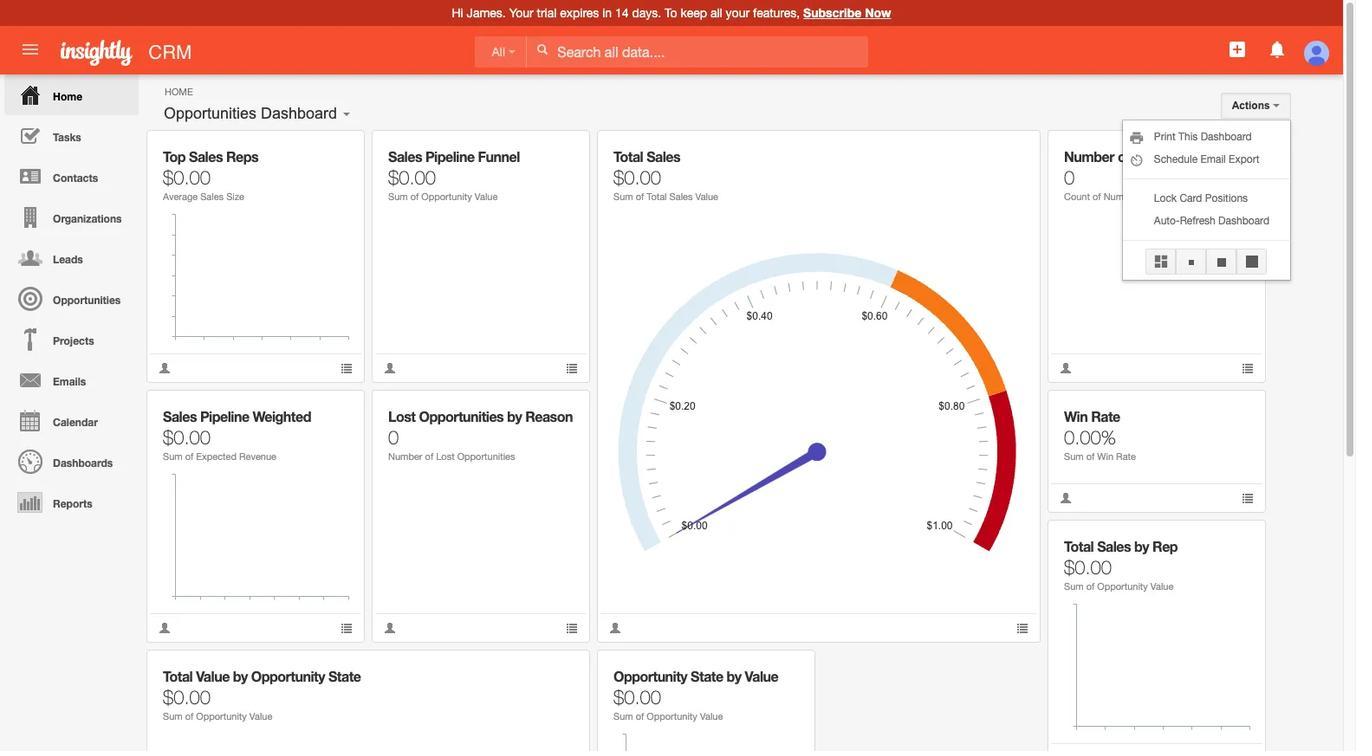 Task type: describe. For each thing, give the bounding box(es) containing it.
number inside lost opportunities by reason 0 number of lost opportunities
[[388, 451, 422, 462]]

opportunity inside "sales pipeline funnel $0.00 sum of opportunity value"
[[421, 192, 472, 202]]

schedule email export link
[[1123, 148, 1290, 171]]

keep
[[681, 6, 707, 20]]

lost opportunities by reason link
[[388, 408, 573, 425]]

value inside "total sales by rep $0.00 sum of opportunity value"
[[1151, 581, 1174, 592]]

of inside opportunity state by value $0.00 sum of opportunity value
[[636, 711, 644, 722]]

opportunity state by value $0.00 sum of opportunity value
[[614, 668, 778, 722]]

lock card positions
[[1154, 192, 1248, 205]]

opps
[[1134, 148, 1167, 165]]

state for 0
[[1189, 148, 1221, 165]]

lock card positions button
[[1123, 187, 1290, 210]]

days.
[[632, 6, 661, 20]]

1 horizontal spatial home
[[165, 87, 193, 97]]

rep
[[1153, 538, 1178, 555]]

card
[[1180, 192, 1202, 205]]

auto-refresh dashboard button
[[1123, 210, 1290, 232]]

list image for weighted
[[341, 622, 353, 634]]

export
[[1229, 153, 1260, 166]]

list image for reps
[[341, 362, 353, 374]]

0 inside lost opportunities by reason 0 number of lost opportunities
[[388, 426, 399, 449]]

reports
[[53, 497, 92, 510]]

of inside win rate 0.00% sum of win rate
[[1086, 451, 1095, 462]]

actions button
[[1221, 93, 1291, 119]]

average
[[163, 192, 198, 202]]

list image for opps
[[1242, 362, 1254, 374]]

print
[[1154, 131, 1176, 143]]

user image for 0
[[1060, 362, 1072, 374]]

contacts
[[53, 172, 98, 185]]

wrench image for funnel
[[553, 143, 566, 155]]

lost opportunities by reason 0 number of lost opportunities
[[388, 408, 573, 462]]

of inside lost opportunities by reason 0 number of lost opportunities
[[425, 451, 433, 462]]

wrench image for weighted
[[328, 403, 340, 415]]

win rate 0.00% sum of win rate
[[1064, 408, 1136, 462]]

positions
[[1205, 192, 1248, 205]]

all
[[492, 45, 505, 59]]

0 vertical spatial rate
[[1091, 408, 1120, 425]]

navigation containing home
[[0, 75, 139, 523]]

reports link
[[4, 482, 139, 523]]

pipeline for funnel
[[425, 148, 475, 165]]

sum inside "sales pipeline funnel $0.00 sum of opportunity value"
[[388, 192, 408, 202]]

user image for 0
[[384, 622, 396, 634]]

list image for by
[[566, 622, 578, 634]]

state for $0.00
[[328, 668, 361, 685]]

calendar
[[53, 416, 98, 429]]

schedule
[[1154, 153, 1198, 166]]

sum inside sales pipeline weighted $0.00 sum of expected revenue
[[163, 451, 183, 462]]

opportunity inside "total sales by rep $0.00 sum of opportunity value"
[[1097, 581, 1148, 592]]

sales pipeline weighted $0.00 sum of expected revenue
[[163, 408, 311, 462]]

total for $0.00
[[1064, 538, 1094, 555]]

contacts link
[[4, 156, 139, 197]]

$0.00 inside "total sales by rep $0.00 sum of opportunity value"
[[1064, 556, 1112, 579]]

opportunities link
[[4, 278, 139, 319]]

weighted
[[253, 408, 311, 425]]

funnel
[[478, 148, 520, 165]]

white image
[[537, 43, 549, 55]]

sum inside win rate 0.00% sum of win rate
[[1064, 451, 1084, 462]]

by for opportunity state by value
[[727, 668, 742, 685]]

opportunities dashboard
[[164, 105, 337, 122]]

number of opps by state link
[[1064, 148, 1221, 165]]

1 vertical spatial list image
[[1242, 492, 1254, 504]]

total value by opportunity state $0.00 sum of opportunity value
[[163, 668, 361, 722]]

total for state
[[163, 668, 193, 685]]

print this dashboard link
[[1123, 126, 1290, 148]]

all link
[[474, 36, 527, 67]]

sales inside sales pipeline weighted $0.00 sum of expected revenue
[[163, 408, 197, 425]]

size
[[226, 192, 244, 202]]

james.
[[467, 6, 506, 20]]

number of opps by state 0 count of number of opportunities
[[1064, 148, 1221, 202]]

$0.00 inside total value by opportunity state $0.00 sum of opportunity value
[[163, 686, 211, 709]]

subscribe now link
[[803, 5, 891, 20]]

total value by opportunity state link
[[163, 668, 361, 685]]

schedule email export
[[1154, 153, 1260, 166]]

subscribe
[[803, 5, 862, 20]]

1 vertical spatial lost
[[436, 451, 455, 462]]

$0.00 inside top sales reps $0.00 average sales size
[[163, 166, 211, 189]]

total for of
[[614, 148, 643, 165]]

sales inside "sales pipeline funnel $0.00 sum of opportunity value"
[[388, 148, 422, 165]]

value inside "sales pipeline funnel $0.00 sum of opportunity value"
[[475, 192, 498, 202]]

user image for sum
[[384, 362, 396, 374]]

wrench image for $0.00
[[1004, 143, 1016, 155]]

top sales reps $0.00 average sales size
[[163, 148, 258, 202]]

emails link
[[4, 360, 139, 400]]

user image for $0.00
[[159, 622, 171, 634]]

lock
[[1154, 192, 1177, 205]]

user image for of
[[609, 622, 621, 634]]

opportunity state by value link
[[614, 668, 778, 685]]

trial
[[537, 6, 557, 20]]

refresh
[[1180, 215, 1216, 227]]

wrench image for reps
[[328, 143, 340, 155]]

sales pipeline funnel link
[[388, 148, 520, 165]]

hi
[[452, 6, 463, 20]]

win rate link
[[1064, 408, 1120, 425]]

reason
[[525, 408, 573, 425]]

of inside total sales $0.00 sum of total sales value
[[636, 192, 644, 202]]



Task type: locate. For each thing, give the bounding box(es) containing it.
dashboard
[[261, 105, 337, 122], [1201, 131, 1252, 143], [1218, 215, 1270, 227]]

2 vertical spatial dashboard
[[1218, 215, 1270, 227]]

0 vertical spatial dashboard
[[261, 105, 337, 122]]

leads link
[[4, 237, 139, 278]]

hi james. your trial expires in 14 days. to keep all your features, subscribe now
[[452, 5, 891, 20]]

organizations
[[53, 212, 122, 225]]

leads
[[53, 253, 83, 266]]

0
[[1064, 166, 1075, 189], [388, 426, 399, 449]]

1 vertical spatial number
[[1104, 192, 1138, 202]]

dashboard inside button
[[261, 105, 337, 122]]

sales inside "total sales by rep $0.00 sum of opportunity value"
[[1097, 538, 1131, 555]]

pipeline inside "sales pipeline funnel $0.00 sum of opportunity value"
[[425, 148, 475, 165]]

0 horizontal spatial lost
[[388, 408, 416, 425]]

total sales by rep link
[[1064, 538, 1178, 555]]

by
[[1170, 148, 1185, 165], [507, 408, 522, 425], [1134, 538, 1149, 555], [233, 668, 248, 685], [727, 668, 742, 685]]

list image for $0.00
[[1016, 622, 1029, 634]]

revenue
[[239, 451, 276, 462]]

of down 0.00%
[[1086, 451, 1095, 462]]

dashboard for auto-refresh dashboard
[[1218, 215, 1270, 227]]

of inside total value by opportunity state $0.00 sum of opportunity value
[[185, 711, 193, 722]]

opportunities
[[164, 105, 257, 122], [1152, 192, 1209, 202], [53, 294, 121, 307], [419, 408, 504, 425], [457, 451, 515, 462]]

now
[[865, 5, 891, 20]]

by inside lost opportunities by reason 0 number of lost opportunities
[[507, 408, 522, 425]]

tasks link
[[4, 115, 139, 156]]

all
[[711, 6, 722, 20]]

total inside total value by opportunity state $0.00 sum of opportunity value
[[163, 668, 193, 685]]

of inside sales pipeline weighted $0.00 sum of expected revenue
[[185, 451, 193, 462]]

list image for funnel
[[566, 362, 578, 374]]

calendar link
[[4, 400, 139, 441]]

features,
[[753, 6, 800, 20]]

of down opportunity state by value link
[[636, 711, 644, 722]]

0 inside number of opps by state 0 count of number of opportunities
[[1064, 166, 1075, 189]]

state inside number of opps by state 0 count of number of opportunities
[[1189, 148, 1221, 165]]

of left opps
[[1118, 148, 1130, 165]]

state
[[1189, 148, 1221, 165], [328, 668, 361, 685], [691, 668, 723, 685]]

0 horizontal spatial state
[[328, 668, 361, 685]]

$0.00 up expected
[[163, 426, 211, 449]]

0 horizontal spatial home
[[53, 90, 82, 103]]

sales pipeline weighted link
[[163, 408, 311, 425]]

total
[[614, 148, 643, 165], [647, 192, 667, 202], [1064, 538, 1094, 555], [163, 668, 193, 685]]

1 horizontal spatial 0
[[1064, 166, 1075, 189]]

dashboard for print this dashboard
[[1201, 131, 1252, 143]]

opportunities inside button
[[164, 105, 257, 122]]

expires
[[560, 6, 599, 20]]

of inside "sales pipeline funnel $0.00 sum of opportunity value"
[[410, 192, 419, 202]]

your
[[726, 6, 750, 20]]

of inside "total sales by rep $0.00 sum of opportunity value"
[[1086, 581, 1095, 592]]

1 vertical spatial dashboard
[[1201, 131, 1252, 143]]

$0.00 down the total sales by rep link
[[1064, 556, 1112, 579]]

pipeline for weighted
[[200, 408, 249, 425]]

home inside home "link"
[[53, 90, 82, 103]]

1 horizontal spatial pipeline
[[425, 148, 475, 165]]

of down 'sales pipeline funnel' link at the left of page
[[410, 192, 419, 202]]

win
[[1064, 408, 1088, 425], [1097, 451, 1114, 462]]

0 vertical spatial pipeline
[[425, 148, 475, 165]]

0 vertical spatial win
[[1064, 408, 1088, 425]]

0 vertical spatial 0
[[1064, 166, 1075, 189]]

of down 'total value by opportunity state' link
[[185, 711, 193, 722]]

number up count
[[1064, 148, 1114, 165]]

$0.00 inside opportunity state by value $0.00 sum of opportunity value
[[614, 686, 661, 709]]

home up tasks link
[[53, 90, 82, 103]]

2 vertical spatial list image
[[341, 622, 353, 634]]

opportunities inside navigation
[[53, 294, 121, 307]]

notifications image
[[1267, 39, 1287, 60]]

0.00%
[[1064, 426, 1116, 449]]

reps
[[226, 148, 258, 165]]

Search all data.... text field
[[527, 36, 869, 67]]

pipeline inside sales pipeline weighted $0.00 sum of expected revenue
[[200, 408, 249, 425]]

2 horizontal spatial state
[[1189, 148, 1221, 165]]

1 horizontal spatial lost
[[436, 451, 455, 462]]

this
[[1179, 131, 1198, 143]]

0 horizontal spatial pipeline
[[200, 408, 249, 425]]

total sales by rep $0.00 sum of opportunity value
[[1064, 538, 1178, 592]]

1 vertical spatial pipeline
[[200, 408, 249, 425]]

count
[[1064, 192, 1090, 202]]

list image
[[566, 362, 578, 374], [1242, 362, 1254, 374], [566, 622, 578, 634], [1016, 622, 1029, 634]]

by inside total value by opportunity state $0.00 sum of opportunity value
[[233, 668, 248, 685]]

win down 0.00%
[[1097, 451, 1114, 462]]

list image
[[341, 362, 353, 374], [1242, 492, 1254, 504], [341, 622, 353, 634]]

sales
[[189, 148, 223, 165], [388, 148, 422, 165], [647, 148, 680, 165], [200, 192, 224, 202], [670, 192, 693, 202], [163, 408, 197, 425], [1097, 538, 1131, 555]]

actions
[[1232, 100, 1273, 112]]

expected
[[196, 451, 237, 462]]

1 horizontal spatial state
[[691, 668, 723, 685]]

by for lost opportunities by reason
[[507, 408, 522, 425]]

$0.00 inside "sales pipeline funnel $0.00 sum of opportunity value"
[[388, 166, 436, 189]]

of down the total sales by rep link
[[1086, 581, 1095, 592]]

0 vertical spatial user image
[[1060, 362, 1072, 374]]

state inside opportunity state by value $0.00 sum of opportunity value
[[691, 668, 723, 685]]

2 vertical spatial number
[[388, 451, 422, 462]]

$0.00 down 'sales pipeline funnel' link at the left of page
[[388, 166, 436, 189]]

user image for average
[[159, 362, 171, 374]]

home down crm
[[165, 87, 193, 97]]

wrench image
[[328, 143, 340, 155], [553, 143, 566, 155], [1004, 143, 1016, 155], [328, 403, 340, 415], [553, 403, 566, 415]]

of
[[1118, 148, 1130, 165], [410, 192, 419, 202], [636, 192, 644, 202], [1093, 192, 1101, 202], [1141, 192, 1149, 202], [185, 451, 193, 462], [425, 451, 433, 462], [1086, 451, 1095, 462], [1086, 581, 1095, 592], [185, 711, 193, 722], [636, 711, 644, 722]]

$0.00 inside sales pipeline weighted $0.00 sum of expected revenue
[[163, 426, 211, 449]]

sum inside opportunity state by value $0.00 sum of opportunity value
[[614, 711, 633, 722]]

of down total sales link
[[636, 192, 644, 202]]

sum inside total value by opportunity state $0.00 sum of opportunity value
[[163, 711, 183, 722]]

rate
[[1091, 408, 1120, 425], [1116, 451, 1136, 462]]

by inside number of opps by state 0 count of number of opportunities
[[1170, 148, 1185, 165]]

opportunities dashboard button
[[158, 101, 343, 127]]

0 horizontal spatial 0
[[388, 426, 399, 449]]

crm
[[148, 42, 192, 63]]

opportunity
[[421, 192, 472, 202], [1097, 581, 1148, 592], [251, 668, 325, 685], [614, 668, 687, 685], [196, 711, 247, 722], [647, 711, 697, 722]]

email
[[1201, 153, 1226, 166]]

0 vertical spatial lost
[[388, 408, 416, 425]]

$0.00 down opportunity state by value link
[[614, 686, 661, 709]]

1 vertical spatial rate
[[1116, 451, 1136, 462]]

print this dashboard
[[1154, 131, 1252, 143]]

0 vertical spatial list image
[[341, 362, 353, 374]]

1 horizontal spatial win
[[1097, 451, 1114, 462]]

sales pipeline funnel $0.00 sum of opportunity value
[[388, 148, 520, 202]]

0 horizontal spatial win
[[1064, 408, 1088, 425]]

1 vertical spatial user image
[[1060, 492, 1072, 504]]

of left lock
[[1141, 192, 1149, 202]]

0 vertical spatial number
[[1064, 148, 1114, 165]]

$0.00 inside total sales $0.00 sum of total sales value
[[614, 166, 661, 189]]

total sales link
[[614, 148, 680, 165]]

total inside "total sales by rep $0.00 sum of opportunity value"
[[1064, 538, 1094, 555]]

by inside opportunity state by value $0.00 sum of opportunity value
[[727, 668, 742, 685]]

emails
[[53, 375, 86, 388]]

rate down win rate link
[[1116, 451, 1136, 462]]

value inside total sales $0.00 sum of total sales value
[[695, 192, 718, 202]]

value
[[475, 192, 498, 202], [695, 192, 718, 202], [1151, 581, 1174, 592], [196, 668, 230, 685], [745, 668, 778, 685], [249, 711, 272, 722], [700, 711, 723, 722]]

of left expected
[[185, 451, 193, 462]]

rate up 0.00%
[[1091, 408, 1120, 425]]

projects
[[53, 335, 94, 347]]

$0.00
[[163, 166, 211, 189], [388, 166, 436, 189], [614, 166, 661, 189], [163, 426, 211, 449], [1064, 556, 1112, 579], [163, 686, 211, 709], [614, 686, 661, 709]]

auto-refresh dashboard
[[1154, 215, 1270, 227]]

1 vertical spatial 0
[[388, 426, 399, 449]]

top
[[163, 148, 186, 165]]

state inside total value by opportunity state $0.00 sum of opportunity value
[[328, 668, 361, 685]]

dashboards
[[53, 457, 113, 470]]

14
[[615, 6, 629, 20]]

dashboards link
[[4, 441, 139, 482]]

pipeline
[[425, 148, 475, 165], [200, 408, 249, 425]]

number down lost opportunities by reason link
[[388, 451, 422, 462]]

user image
[[159, 362, 171, 374], [384, 362, 396, 374], [384, 622, 396, 634], [609, 622, 621, 634]]

by for total value by opportunity state
[[233, 668, 248, 685]]

$0.00 up average
[[163, 166, 211, 189]]

pipeline left funnel
[[425, 148, 475, 165]]

of right count
[[1093, 192, 1101, 202]]

of down lost opportunities by reason link
[[425, 451, 433, 462]]

your
[[509, 6, 534, 20]]

lost
[[388, 408, 416, 425], [436, 451, 455, 462]]

projects link
[[4, 319, 139, 360]]

sum
[[388, 192, 408, 202], [614, 192, 633, 202], [163, 451, 183, 462], [1064, 451, 1084, 462], [1064, 581, 1084, 592], [163, 711, 183, 722], [614, 711, 633, 722]]

sum inside total sales $0.00 sum of total sales value
[[614, 192, 633, 202]]

by inside "total sales by rep $0.00 sum of opportunity value"
[[1134, 538, 1149, 555]]

$0.00 down 'total value by opportunity state' link
[[163, 686, 211, 709]]

top sales reps link
[[163, 148, 258, 165]]

number
[[1064, 148, 1114, 165], [1104, 192, 1138, 202], [388, 451, 422, 462]]

tasks
[[53, 131, 81, 144]]

win up 0.00%
[[1064, 408, 1088, 425]]

2 vertical spatial user image
[[159, 622, 171, 634]]

user image
[[1060, 362, 1072, 374], [1060, 492, 1072, 504], [159, 622, 171, 634]]

number right count
[[1104, 192, 1138, 202]]

1 vertical spatial win
[[1097, 451, 1114, 462]]

home link
[[4, 75, 139, 115]]

total sales $0.00 sum of total sales value
[[614, 148, 718, 202]]

opportunities inside number of opps by state 0 count of number of opportunities
[[1152, 192, 1209, 202]]

organizations link
[[4, 197, 139, 237]]

dashboard inside button
[[1218, 215, 1270, 227]]

pipeline up expected
[[200, 408, 249, 425]]

in
[[602, 6, 612, 20]]

$0.00 down total sales link
[[614, 166, 661, 189]]

auto-
[[1154, 215, 1180, 227]]

by for total sales by rep
[[1134, 538, 1149, 555]]

sum inside "total sales by rep $0.00 sum of opportunity value"
[[1064, 581, 1084, 592]]

wrench image
[[1229, 403, 1242, 415], [1229, 533, 1242, 545], [553, 663, 566, 675], [779, 663, 791, 675]]

to
[[665, 6, 677, 20]]

navigation
[[0, 75, 139, 523]]



Task type: vqa. For each thing, say whether or not it's contained in the screenshot.
Opportunity State by Value user icon
no



